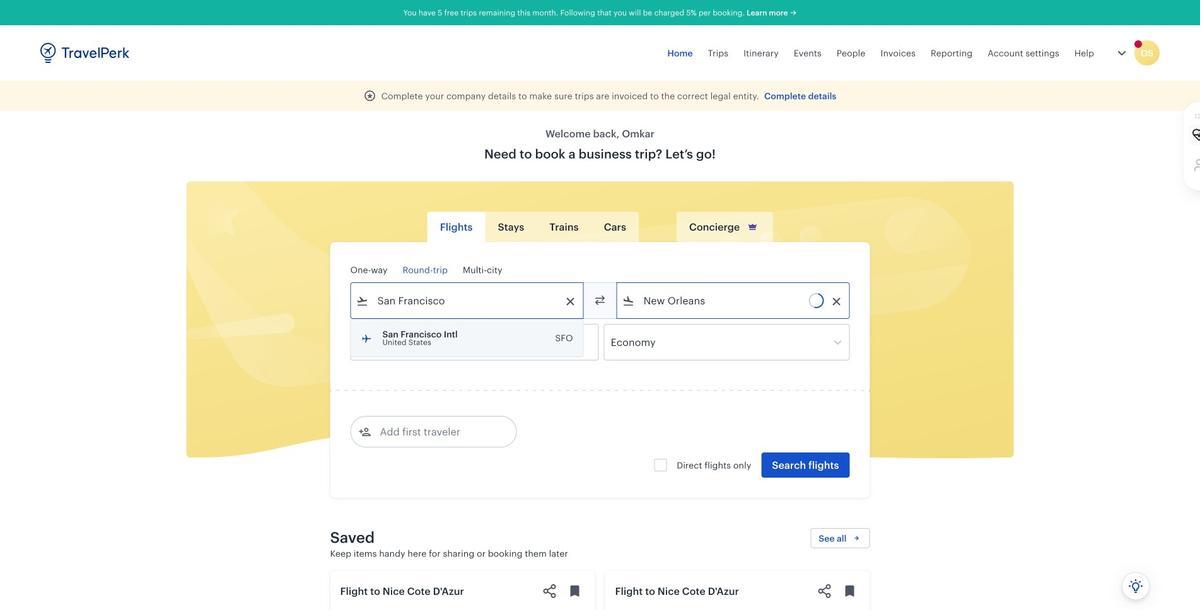 Task type: describe. For each thing, give the bounding box(es) containing it.
Depart text field
[[369, 325, 435, 360]]

Add first traveler search field
[[371, 422, 503, 442]]

Return text field
[[444, 325, 509, 360]]

From search field
[[369, 291, 567, 311]]



Task type: locate. For each thing, give the bounding box(es) containing it.
To search field
[[635, 291, 833, 311]]



